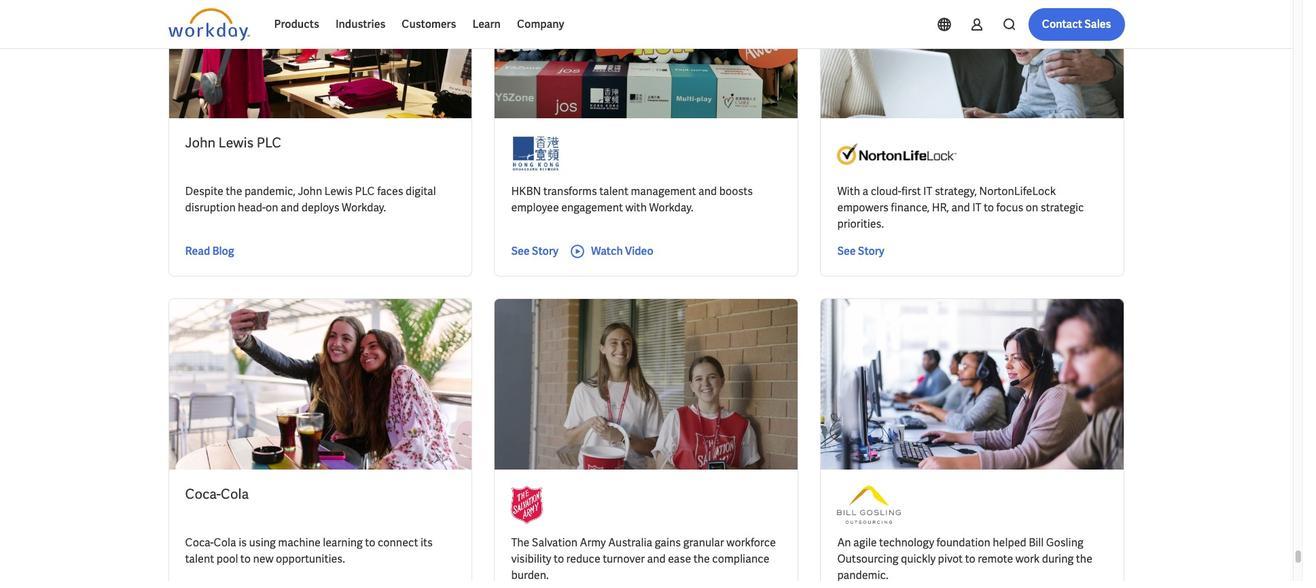 Task type: vqa. For each thing, say whether or not it's contained in the screenshot.
Topic button in the top left of the page
yes



Task type: locate. For each thing, give the bounding box(es) containing it.
it right first
[[924, 184, 933, 199]]

see story
[[511, 244, 559, 259], [838, 244, 885, 259]]

0 horizontal spatial see story link
[[511, 244, 559, 260]]

1 vertical spatial lewis
[[325, 184, 353, 199]]

john up deploys
[[298, 184, 322, 199]]

finance,
[[891, 201, 930, 215]]

technology
[[880, 536, 935, 550]]

and
[[699, 184, 717, 199], [281, 201, 299, 215], [952, 201, 970, 215], [647, 552, 666, 566]]

pandemic,
[[245, 184, 296, 199]]

see story for first the see story link from right
[[838, 244, 885, 259]]

cola inside coca-cola is using machine learning to connect its talent pool to new opportunities.
[[214, 536, 236, 550]]

to down salvation
[[554, 552, 564, 566]]

story down the employee
[[532, 244, 559, 259]]

first
[[902, 184, 921, 199]]

1 horizontal spatial lewis
[[325, 184, 353, 199]]

see story down the employee
[[511, 244, 559, 259]]

workday. inside despite the pandemic, john lewis plc faces digital disruption head-on and deploys workday.
[[342, 201, 386, 215]]

pandemic.
[[838, 568, 889, 581]]

topic button
[[168, 7, 229, 35]]

compliance
[[713, 552, 770, 566]]

a
[[863, 184, 869, 199]]

1 on from the left
[[266, 201, 278, 215]]

2 see from the left
[[838, 244, 856, 259]]

1 horizontal spatial workday.
[[649, 201, 694, 215]]

see story link down the employee
[[511, 244, 559, 260]]

story
[[532, 244, 559, 259], [858, 244, 885, 259]]

and down strategy,
[[952, 201, 970, 215]]

business outcome
[[336, 15, 417, 27]]

with a cloud-first it strategy, nortonlifelock empowers finance, hr,  and it to focus on strategic priorities.
[[838, 184, 1084, 231]]

watch video link
[[570, 244, 654, 260]]

1 vertical spatial coca-
[[185, 536, 214, 550]]

gosling
[[1047, 536, 1084, 550]]

nortonlifelock
[[980, 184, 1056, 199]]

the
[[226, 184, 242, 199], [694, 552, 710, 566], [1076, 552, 1093, 566]]

1 horizontal spatial it
[[973, 201, 982, 215]]

army
[[580, 536, 606, 550]]

contact sales
[[1042, 17, 1112, 31]]

0 vertical spatial cola
[[221, 486, 249, 503]]

story for 2nd the see story link from right
[[532, 244, 559, 259]]

plc left faces
[[355, 184, 375, 199]]

1 story from the left
[[532, 244, 559, 259]]

and left boosts in the right of the page
[[699, 184, 717, 199]]

see down priorities.
[[838, 244, 856, 259]]

go to the homepage image
[[168, 8, 250, 41]]

and down pandemic,
[[281, 201, 299, 215]]

1 horizontal spatial see story
[[838, 244, 885, 259]]

plc
[[257, 134, 282, 152], [355, 184, 375, 199]]

topic
[[179, 15, 202, 27]]

1 see story from the left
[[511, 244, 559, 259]]

1 vertical spatial cola
[[214, 536, 236, 550]]

granular
[[684, 536, 725, 550]]

0 vertical spatial john
[[185, 134, 216, 152]]

2 on from the left
[[1026, 201, 1039, 215]]

on down 'nortonlifelock'
[[1026, 201, 1039, 215]]

1 horizontal spatial talent
[[600, 184, 629, 199]]

connect
[[378, 536, 418, 550]]

coca-
[[185, 486, 221, 503], [185, 536, 214, 550]]

and inside despite the pandemic, john lewis plc faces digital disruption head-on and deploys workday.
[[281, 201, 299, 215]]

despite the pandemic, john lewis plc faces digital disruption head-on and deploys workday.
[[185, 184, 436, 215]]

blog
[[212, 244, 234, 259]]

0 horizontal spatial on
[[266, 201, 278, 215]]

clear all
[[531, 15, 567, 27]]

machine
[[278, 536, 321, 550]]

lewis up deploys
[[325, 184, 353, 199]]

on down pandemic,
[[266, 201, 278, 215]]

workday. down 'management'
[[649, 201, 694, 215]]

2 see story from the left
[[838, 244, 885, 259]]

story for first the see story link from right
[[858, 244, 885, 259]]

coca- for coca-cola is using machine learning to connect its talent pool to new opportunities.
[[185, 536, 214, 550]]

cola
[[221, 486, 249, 503], [214, 536, 236, 550]]

1 vertical spatial it
[[973, 201, 982, 215]]

learn button
[[465, 8, 509, 41]]

and down gains
[[647, 552, 666, 566]]

0 vertical spatial coca-
[[185, 486, 221, 503]]

coca- inside coca-cola is using machine learning to connect its talent pool to new opportunities.
[[185, 536, 214, 550]]

1 horizontal spatial the
[[694, 552, 710, 566]]

the inside despite the pandemic, john lewis plc faces digital disruption head-on and deploys workday.
[[226, 184, 242, 199]]

clear
[[531, 15, 554, 27]]

1 vertical spatial plc
[[355, 184, 375, 199]]

the down gosling
[[1076, 552, 1093, 566]]

2 coca- from the top
[[185, 536, 214, 550]]

more
[[466, 15, 489, 27]]

2 horizontal spatial the
[[1076, 552, 1093, 566]]

agile
[[854, 536, 877, 550]]

talent left pool
[[185, 552, 214, 566]]

engagement
[[562, 201, 623, 215]]

cola up pool
[[214, 536, 236, 550]]

lewis up despite
[[219, 134, 254, 152]]

the salvation army image
[[511, 486, 543, 524]]

1 horizontal spatial john
[[298, 184, 322, 199]]

story down priorities.
[[858, 244, 885, 259]]

business
[[336, 15, 375, 27]]

1 horizontal spatial story
[[858, 244, 885, 259]]

0 horizontal spatial it
[[924, 184, 933, 199]]

0 horizontal spatial lewis
[[219, 134, 254, 152]]

the salvation army australia gains granular workforce visibility to reduce turnover and ease the compliance burden.
[[511, 536, 776, 581]]

0 horizontal spatial the
[[226, 184, 242, 199]]

0 horizontal spatial see story
[[511, 244, 559, 259]]

1 horizontal spatial see
[[838, 244, 856, 259]]

see down the employee
[[511, 244, 530, 259]]

2 workday. from the left
[[649, 201, 694, 215]]

see story link
[[511, 244, 559, 260], [838, 244, 885, 260]]

to
[[984, 201, 995, 215], [365, 536, 376, 550], [241, 552, 251, 566], [554, 552, 564, 566], [966, 552, 976, 566]]

outcome
[[377, 15, 417, 27]]

sales
[[1085, 17, 1112, 31]]

workday. down faces
[[342, 201, 386, 215]]

opportunities.
[[276, 552, 345, 566]]

employee
[[511, 201, 559, 215]]

management
[[631, 184, 696, 199]]

cola up is
[[221, 486, 249, 503]]

the
[[511, 536, 530, 550]]

gains
[[655, 536, 681, 550]]

0 horizontal spatial story
[[532, 244, 559, 259]]

helped
[[993, 536, 1027, 550]]

all
[[556, 15, 567, 27]]

deploys
[[302, 201, 340, 215]]

talent inside 'hkbn transforms talent management and boosts employee engagement with workday.'
[[600, 184, 629, 199]]

priorities.
[[838, 217, 884, 231]]

1 horizontal spatial see story link
[[838, 244, 885, 260]]

an
[[838, 536, 851, 550]]

on
[[266, 201, 278, 215], [1026, 201, 1039, 215]]

talent
[[600, 184, 629, 199], [185, 552, 214, 566]]

see story link down priorities.
[[838, 244, 885, 260]]

0 horizontal spatial workday.
[[342, 201, 386, 215]]

strategy,
[[935, 184, 977, 199]]

the up head-
[[226, 184, 242, 199]]

talent up engagement
[[600, 184, 629, 199]]

an agile technology foundation helped bill gosling outsourcing quickly pivot to remote work during the pandemic.
[[838, 536, 1093, 581]]

plc up pandemic,
[[257, 134, 282, 152]]

0 horizontal spatial see
[[511, 244, 530, 259]]

to down foundation
[[966, 552, 976, 566]]

0 horizontal spatial talent
[[185, 552, 214, 566]]

0 vertical spatial plc
[[257, 134, 282, 152]]

learning
[[323, 536, 363, 550]]

lewis
[[219, 134, 254, 152], [325, 184, 353, 199]]

0 horizontal spatial john
[[185, 134, 216, 152]]

workday.
[[342, 201, 386, 215], [649, 201, 694, 215]]

1 workday. from the left
[[342, 201, 386, 215]]

1 see from the left
[[511, 244, 530, 259]]

0 vertical spatial talent
[[600, 184, 629, 199]]

australia
[[609, 536, 653, 550]]

industry
[[251, 15, 287, 27]]

see story down priorities.
[[838, 244, 885, 259]]

1 vertical spatial talent
[[185, 552, 214, 566]]

cola for coca-cola
[[221, 486, 249, 503]]

to left focus
[[984, 201, 995, 215]]

to inside an agile technology foundation helped bill gosling outsourcing quickly pivot to remote work during the pandemic.
[[966, 552, 976, 566]]

1 horizontal spatial on
[[1026, 201, 1039, 215]]

john lewis plc
[[185, 134, 282, 152]]

plc inside despite the pandemic, john lewis plc faces digital disruption head-on and deploys workday.
[[355, 184, 375, 199]]

with
[[838, 184, 861, 199]]

digital
[[406, 184, 436, 199]]

john up despite
[[185, 134, 216, 152]]

1 coca- from the top
[[185, 486, 221, 503]]

it down strategy,
[[973, 201, 982, 215]]

the down granular
[[694, 552, 710, 566]]

bill gosling outsourcing image
[[838, 486, 901, 524]]

1 vertical spatial john
[[298, 184, 322, 199]]

1 horizontal spatial plc
[[355, 184, 375, 199]]

0 horizontal spatial plc
[[257, 134, 282, 152]]

and inside the salvation army australia gains granular workforce visibility to reduce turnover and ease the compliance burden.
[[647, 552, 666, 566]]

2 story from the left
[[858, 244, 885, 259]]



Task type: describe. For each thing, give the bounding box(es) containing it.
to down is
[[241, 552, 251, 566]]

coca- for coca-cola
[[185, 486, 221, 503]]

faces
[[377, 184, 404, 199]]

contact sales link
[[1029, 8, 1125, 41]]

read blog
[[185, 244, 234, 259]]

lewis inside despite the pandemic, john lewis plc faces digital disruption head-on and deploys workday.
[[325, 184, 353, 199]]

pivot
[[938, 552, 963, 566]]

hong kong broadband network image
[[511, 135, 561, 173]]

and inside 'hkbn transforms talent management and boosts employee engagement with workday.'
[[699, 184, 717, 199]]

customers
[[402, 17, 456, 31]]

burden.
[[511, 568, 549, 581]]

products
[[274, 17, 319, 31]]

clear all button
[[527, 7, 572, 35]]

is
[[239, 536, 247, 550]]

using
[[249, 536, 276, 550]]

to inside with a cloud-first it strategy, nortonlifelock empowers finance, hr,  and it to focus on strategic priorities.
[[984, 201, 995, 215]]

business outcome button
[[325, 7, 445, 35]]

see for first the see story link from right
[[838, 244, 856, 259]]

see for 2nd the see story link from right
[[511, 244, 530, 259]]

coca-cola is using machine learning to connect its talent pool to new opportunities.
[[185, 536, 433, 566]]

bill
[[1029, 536, 1044, 550]]

and inside with a cloud-first it strategy, nortonlifelock empowers finance, hr,  and it to focus on strategic priorities.
[[952, 201, 970, 215]]

more button
[[456, 7, 516, 35]]

hr,
[[932, 201, 950, 215]]

read
[[185, 244, 210, 259]]

turnover
[[603, 552, 645, 566]]

on inside despite the pandemic, john lewis plc faces digital disruption head-on and deploys workday.
[[266, 201, 278, 215]]

1 see story link from the left
[[511, 244, 559, 260]]

on inside with a cloud-first it strategy, nortonlifelock empowers finance, hr,  and it to focus on strategic priorities.
[[1026, 201, 1039, 215]]

see story for 2nd the see story link from right
[[511, 244, 559, 259]]

Search Customer Stories text field
[[932, 9, 1099, 33]]

industry button
[[240, 7, 315, 35]]

with
[[626, 201, 647, 215]]

remote
[[978, 552, 1014, 566]]

industries button
[[328, 8, 394, 41]]

learn
[[473, 17, 501, 31]]

during
[[1043, 552, 1074, 566]]

quickly
[[901, 552, 936, 566]]

watch video
[[591, 244, 654, 259]]

the inside the salvation army australia gains granular workforce visibility to reduce turnover and ease the compliance burden.
[[694, 552, 710, 566]]

strategic
[[1041, 201, 1084, 215]]

contact
[[1042, 17, 1083, 31]]

to inside the salvation army australia gains granular workforce visibility to reduce turnover and ease the compliance burden.
[[554, 552, 564, 566]]

2 see story link from the left
[[838, 244, 885, 260]]

work
[[1016, 552, 1040, 566]]

ease
[[668, 552, 691, 566]]

despite
[[185, 184, 224, 199]]

focus
[[997, 201, 1024, 215]]

hkbn
[[511, 184, 541, 199]]

the inside an agile technology foundation helped bill gosling outsourcing quickly pivot to remote work during the pandemic.
[[1076, 552, 1093, 566]]

cloud-
[[871, 184, 902, 199]]

0 vertical spatial it
[[924, 184, 933, 199]]

customers button
[[394, 8, 465, 41]]

coca-cola
[[185, 486, 249, 503]]

outsourcing
[[838, 552, 899, 566]]

nortonlifelock (formerly symantec) image
[[838, 135, 957, 173]]

to right learning
[[365, 536, 376, 550]]

video
[[625, 244, 654, 259]]

company button
[[509, 8, 573, 41]]

new
[[253, 552, 274, 566]]

industries
[[336, 17, 386, 31]]

workforce
[[727, 536, 776, 550]]

transforms
[[544, 184, 597, 199]]

read blog link
[[185, 244, 234, 260]]

john inside despite the pandemic, john lewis plc faces digital disruption head-on and deploys workday.
[[298, 184, 322, 199]]

company
[[517, 17, 565, 31]]

empowers
[[838, 201, 889, 215]]

foundation
[[937, 536, 991, 550]]

head-
[[238, 201, 266, 215]]

0 vertical spatial lewis
[[219, 134, 254, 152]]

hkbn transforms talent management and boosts employee engagement with workday.
[[511, 184, 753, 215]]

boosts
[[720, 184, 753, 199]]

salvation
[[532, 536, 578, 550]]

reduce
[[567, 552, 601, 566]]

workday. inside 'hkbn transforms talent management and boosts employee engagement with workday.'
[[649, 201, 694, 215]]

disruption
[[185, 201, 236, 215]]

products button
[[266, 8, 328, 41]]

pool
[[217, 552, 238, 566]]

cola for coca-cola is using machine learning to connect its talent pool to new opportunities.
[[214, 536, 236, 550]]

watch
[[591, 244, 623, 259]]

talent inside coca-cola is using machine learning to connect its talent pool to new opportunities.
[[185, 552, 214, 566]]



